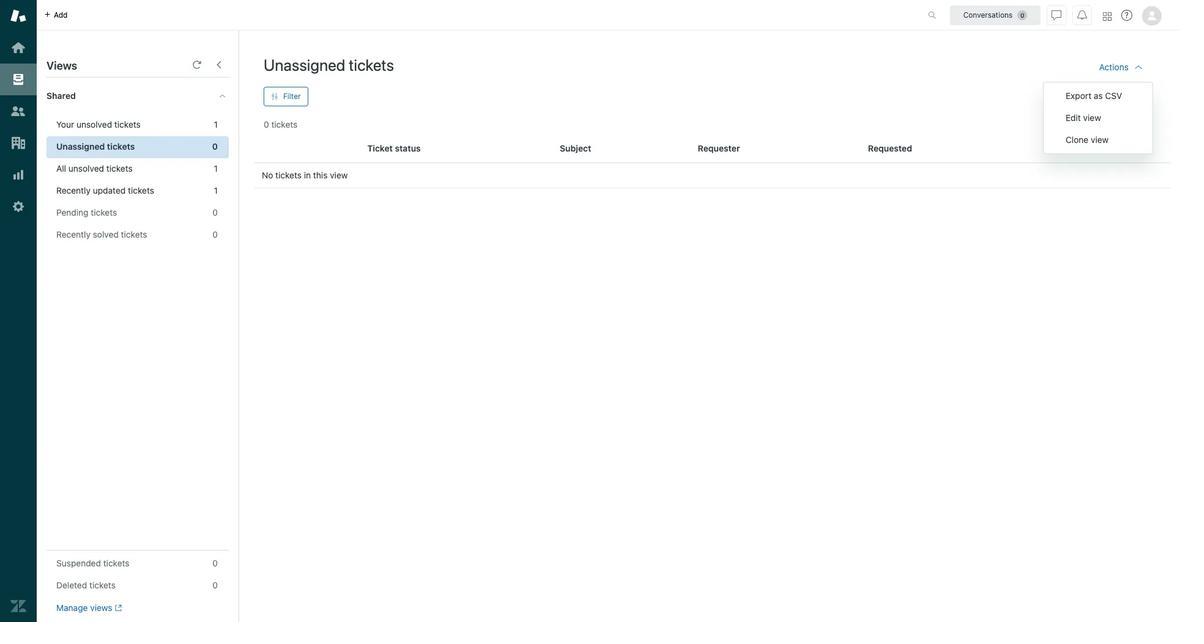 Task type: describe. For each thing, give the bounding box(es) containing it.
in
[[304, 170, 311, 180]]

1 for recently updated tickets
[[214, 185, 218, 196]]

view for edit view
[[1083, 113, 1101, 123]]

manage views link
[[56, 603, 122, 614]]

menu containing export as csv
[[1043, 82, 1153, 154]]

get started image
[[10, 40, 26, 56]]

export
[[1066, 91, 1091, 101]]

organizations image
[[10, 135, 26, 151]]

0 vertical spatial unassigned tickets
[[264, 56, 394, 74]]

solved
[[93, 229, 119, 240]]

shared button
[[37, 78, 206, 114]]

ticket status
[[367, 143, 421, 154]]

1 for your unsolved tickets
[[214, 119, 218, 130]]

requested
[[868, 143, 912, 154]]

deleted
[[56, 581, 87, 591]]

0 for recently solved tickets
[[212, 229, 218, 240]]

zendesk image
[[10, 599, 26, 615]]

button displays agent's chat status as invisible. image
[[1052, 10, 1061, 20]]

unsolved for your
[[76, 119, 112, 130]]

edit view menu item
[[1044, 107, 1153, 129]]

0 for deleted tickets
[[212, 581, 218, 591]]

clone view menu item
[[1044, 129, 1153, 151]]

edit view
[[1066, 113, 1101, 123]]

recently updated tickets
[[56, 185, 154, 196]]

notifications image
[[1077, 10, 1087, 20]]

no tickets in this view
[[262, 170, 348, 180]]

0 for suspended tickets
[[212, 559, 218, 569]]

zendesk support image
[[10, 8, 26, 24]]

requester
[[698, 143, 740, 154]]

updated
[[93, 185, 126, 196]]

unsolved for all
[[68, 163, 104, 174]]

your
[[56, 119, 74, 130]]

export as csv
[[1066, 91, 1122, 101]]

pending tickets
[[56, 207, 117, 218]]

priority
[[1044, 143, 1074, 154]]

actions
[[1099, 62, 1129, 72]]

1 for all unsolved tickets
[[214, 163, 218, 174]]

refresh views pane image
[[192, 60, 202, 70]]

view for clone view
[[1091, 135, 1109, 145]]

0 for unassigned tickets
[[212, 141, 218, 152]]

actions button
[[1089, 55, 1153, 80]]

admin image
[[10, 199, 26, 215]]



Task type: vqa. For each thing, say whether or not it's contained in the screenshot.


Task type: locate. For each thing, give the bounding box(es) containing it.
manage views
[[56, 603, 112, 614]]

views
[[46, 59, 77, 72]]

views
[[90, 603, 112, 614]]

conversations
[[963, 10, 1013, 19]]

1 vertical spatial view
[[1091, 135, 1109, 145]]

view down edit view menu item
[[1091, 135, 1109, 145]]

2 vertical spatial 1
[[214, 185, 218, 196]]

0 vertical spatial recently
[[56, 185, 91, 196]]

csv
[[1105, 91, 1122, 101]]

0 for pending tickets
[[212, 207, 218, 218]]

recently
[[56, 185, 91, 196], [56, 229, 91, 240]]

subject
[[560, 143, 591, 154]]

recently for recently solved tickets
[[56, 229, 91, 240]]

unassigned tickets
[[264, 56, 394, 74], [56, 141, 135, 152]]

clone view
[[1066, 135, 1109, 145]]

recently down pending
[[56, 229, 91, 240]]

recently for recently updated tickets
[[56, 185, 91, 196]]

0 vertical spatial unsolved
[[76, 119, 112, 130]]

1 1 from the top
[[214, 119, 218, 130]]

0 vertical spatial view
[[1083, 113, 1101, 123]]

tickets
[[349, 56, 394, 74], [114, 119, 141, 130], [271, 119, 298, 130], [107, 141, 135, 152], [106, 163, 133, 174], [275, 170, 302, 180], [128, 185, 154, 196], [91, 207, 117, 218], [121, 229, 147, 240], [103, 559, 129, 569], [89, 581, 116, 591]]

0 horizontal spatial unassigned
[[56, 141, 105, 152]]

manage
[[56, 603, 88, 614]]

main element
[[0, 0, 37, 623]]

recently solved tickets
[[56, 229, 147, 240]]

ticket
[[367, 143, 393, 154]]

2 recently from the top
[[56, 229, 91, 240]]

deleted tickets
[[56, 581, 116, 591]]

1 horizontal spatial unassigned tickets
[[264, 56, 394, 74]]

this
[[313, 170, 328, 180]]

recently up pending
[[56, 185, 91, 196]]

shared
[[46, 91, 76, 101]]

suspended
[[56, 559, 101, 569]]

1 vertical spatial unassigned
[[56, 141, 105, 152]]

reporting image
[[10, 167, 26, 183]]

as
[[1094, 91, 1103, 101]]

2 vertical spatial view
[[330, 170, 348, 180]]

unassigned up filter
[[264, 56, 345, 74]]

unassigned tickets up filter
[[264, 56, 394, 74]]

add
[[54, 10, 68, 19]]

all unsolved tickets
[[56, 163, 133, 174]]

unsolved
[[76, 119, 112, 130], [68, 163, 104, 174]]

menu
[[1043, 82, 1153, 154]]

status
[[395, 143, 421, 154]]

0 horizontal spatial unassigned tickets
[[56, 141, 135, 152]]

edit
[[1066, 113, 1081, 123]]

all
[[56, 163, 66, 174]]

1 vertical spatial recently
[[56, 229, 91, 240]]

unsolved right all
[[68, 163, 104, 174]]

1 vertical spatial unsolved
[[68, 163, 104, 174]]

unassigned
[[264, 56, 345, 74], [56, 141, 105, 152]]

filter button
[[264, 87, 308, 106]]

views image
[[10, 72, 26, 87]]

3 1 from the top
[[214, 185, 218, 196]]

view right edit
[[1083, 113, 1101, 123]]

no
[[262, 170, 273, 180]]

0
[[264, 119, 269, 130], [212, 141, 218, 152], [212, 207, 218, 218], [212, 229, 218, 240], [212, 559, 218, 569], [212, 581, 218, 591]]

get help image
[[1121, 10, 1132, 21]]

unassigned tickets up the all unsolved tickets
[[56, 141, 135, 152]]

0 vertical spatial unassigned
[[264, 56, 345, 74]]

1 horizontal spatial unassigned
[[264, 56, 345, 74]]

1 vertical spatial 1
[[214, 163, 218, 174]]

0 vertical spatial 1
[[214, 119, 218, 130]]

collapse views pane image
[[214, 60, 224, 70]]

0 tickets
[[264, 119, 298, 130]]

zendesk products image
[[1103, 12, 1112, 20]]

filter
[[283, 92, 301, 101]]

view
[[1083, 113, 1101, 123], [1091, 135, 1109, 145], [330, 170, 348, 180]]

2 1 from the top
[[214, 163, 218, 174]]

view right this
[[330, 170, 348, 180]]

customers image
[[10, 103, 26, 119]]

suspended tickets
[[56, 559, 129, 569]]

shared heading
[[37, 78, 239, 114]]

clone
[[1066, 135, 1088, 145]]

add button
[[37, 0, 75, 30]]

unsolved right your
[[76, 119, 112, 130]]

1
[[214, 119, 218, 130], [214, 163, 218, 174], [214, 185, 218, 196]]

1 recently from the top
[[56, 185, 91, 196]]

conversations button
[[950, 5, 1041, 25]]

your unsolved tickets
[[56, 119, 141, 130]]

(opens in a new tab) image
[[112, 605, 122, 613]]

export as csv menu item
[[1044, 85, 1153, 107]]

unassigned up the all unsolved tickets
[[56, 141, 105, 152]]

pending
[[56, 207, 88, 218]]

1 vertical spatial unassigned tickets
[[56, 141, 135, 152]]



